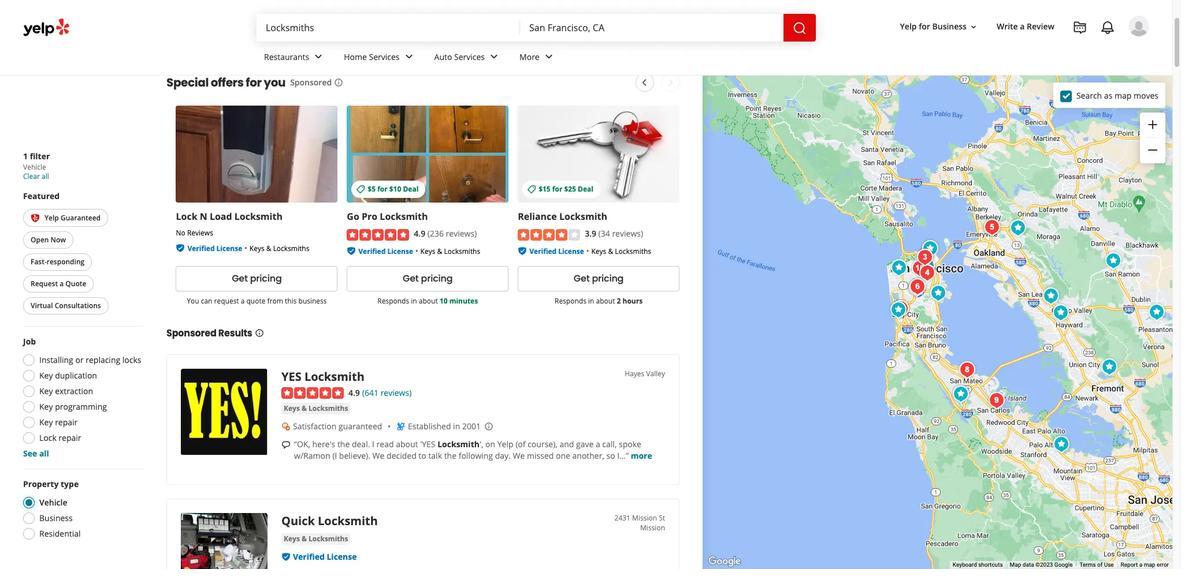 Task type: describe. For each thing, give the bounding box(es) containing it.
none field near
[[529, 21, 774, 34]]

clear
[[23, 171, 40, 181]]

on
[[486, 440, 495, 450]]

pricing for reliance locksmith
[[592, 272, 624, 286]]

go
[[347, 211, 359, 223]]

"ok, here's the deal. i read about 'yes locksmith
[[294, 440, 480, 450]]

believe).
[[339, 451, 370, 462]]

missed
[[527, 451, 554, 462]]

2431
[[615, 514, 631, 524]]

extraction
[[55, 386, 93, 397]]

a for write
[[1020, 21, 1025, 32]]

sponsored results
[[166, 327, 252, 340]]

sponsored for sponsored results
[[166, 327, 216, 340]]

keyboard shortcuts button
[[953, 562, 1003, 570]]

(i
[[332, 451, 337, 462]]

offers
[[211, 75, 244, 91]]

sponsored for sponsored
[[290, 77, 332, 88]]

from
[[267, 296, 283, 306]]

load
[[210, 211, 232, 223]]

hayes valley
[[625, 369, 665, 379]]

map for moves
[[1115, 90, 1132, 101]]

locksmith down $10 on the left of page
[[380, 211, 428, 223]]

quick locksmith link
[[281, 514, 378, 530]]

16 deal v2 image
[[356, 185, 365, 194]]

results
[[218, 327, 252, 340]]

virtual consultations
[[31, 301, 101, 311]]

about for reliance locksmith
[[596, 296, 615, 306]]

more link
[[510, 42, 565, 75]]

for for $15
[[552, 185, 563, 194]]

tri-valley locksmith image
[[1145, 301, 1168, 324]]

1 horizontal spatial 4.9 star rating image
[[347, 229, 409, 241]]

lock for repair
[[39, 433, 56, 444]]

16 established in v2 image
[[396, 423, 406, 432]]

locksmiths for reliance locksmith
[[615, 247, 651, 256]]

locksmith up 4.9 link
[[305, 369, 365, 385]]

restaurants
[[264, 51, 309, 62]]

n
[[200, 211, 207, 223]]

get started button
[[186, 24, 256, 49]]

zoom in image
[[1146, 118, 1160, 132]]

talk
[[428, 451, 442, 462]]

request
[[31, 279, 58, 289]]

& inside quick locksmith keys & locksmiths
[[302, 535, 307, 545]]

see all
[[23, 448, 49, 459]]

10
[[440, 296, 448, 306]]

quick locksmith keys & locksmiths
[[281, 514, 378, 545]]

get pricing button for lock n load locksmith
[[176, 266, 338, 292]]

16 satisfactions guaranteed v2 image
[[281, 423, 291, 432]]

& for lock n load locksmith
[[266, 244, 271, 254]]

i
[[372, 440, 374, 450]]

see
[[23, 448, 37, 459]]

go pro locksmith link
[[347, 211, 428, 223]]

(34
[[599, 229, 610, 240]]

in for go pro locksmith
[[411, 296, 417, 306]]

user actions element
[[891, 14, 1166, 86]]

4.9 (236 reviews)
[[414, 229, 477, 240]]

mission right 2431
[[640, 524, 665, 534]]

keys & locksmiths inside button
[[284, 404, 348, 414]]

(641 reviews)
[[362, 388, 412, 399]]

pro
[[362, 211, 378, 223]]

fast-responding button
[[23, 254, 92, 271]]

vehicle inside 1 filter vehicle clear all
[[23, 162, 46, 172]]

go pro locksmith
[[347, 211, 428, 223]]

prolocksmiths 24/7 image
[[927, 282, 950, 305]]

locksmiths for go pro locksmith
[[444, 247, 480, 256]]

keys for go pro locksmith
[[421, 247, 435, 256]]

$10
[[389, 185, 401, 194]]

'yes
[[420, 440, 436, 450]]

1 horizontal spatial yes locksmith image
[[913, 246, 937, 269]]

reliance locksmith link
[[518, 211, 607, 223]]

16 speech v2 image
[[281, 441, 291, 450]]

quick locksmith image
[[181, 514, 268, 570]]

16 verified v2 image down quick
[[281, 553, 291, 563]]

restaurants link
[[255, 42, 335, 75]]

read
[[377, 440, 394, 450]]

4.9 for 4.9 (236 reviews)
[[414, 229, 425, 240]]

keys for reliance locksmith
[[591, 247, 606, 256]]

projects image
[[1073, 21, 1087, 35]]

or
[[75, 355, 84, 366]]

yelp guaranteed button
[[23, 209, 108, 227]]

abc locksmith sf image
[[915, 255, 938, 278]]

guaranteed
[[61, 213, 101, 223]]

license for lock n load locksmith
[[216, 244, 242, 254]]

& inside button
[[302, 404, 307, 414]]

write
[[997, 21, 1018, 32]]

1 vertical spatial all
[[39, 448, 49, 459]]

services for home services
[[369, 51, 400, 62]]

key for key extraction
[[39, 386, 53, 397]]

satisfaction guaranteed
[[293, 422, 382, 433]]

moves
[[1134, 90, 1159, 101]]

verified license for go pro locksmith
[[359, 247, 413, 256]]

previous image
[[638, 76, 652, 90]]

started
[[214, 30, 246, 43]]

for for yelp
[[919, 21, 930, 32]]

virtual
[[31, 301, 53, 311]]

pricing for lock n load locksmith
[[250, 272, 282, 286]]

virtual consultations button
[[23, 298, 108, 315]]

reviews) for reliance locksmith
[[612, 229, 643, 240]]

a for report
[[1140, 562, 1143, 569]]

san carlos lock and key image
[[985, 389, 1008, 412]]

to
[[419, 451, 426, 462]]

license down quick locksmith keys & locksmiths
[[327, 552, 357, 563]]

reliance locksmith
[[518, 211, 607, 223]]

24 chevron down v2 image for auto services
[[487, 50, 501, 64]]

yes locksmith link
[[281, 369, 365, 385]]

0 vertical spatial the
[[337, 440, 350, 450]]

locksmith up 3.9
[[559, 211, 607, 223]]

mission left st
[[632, 514, 657, 524]]

map region
[[663, 3, 1181, 570]]

responding
[[47, 257, 85, 267]]

you
[[187, 296, 199, 306]]

verified for lock n load locksmith
[[188, 244, 215, 254]]

course),
[[528, 440, 558, 450]]

verified license for reliance locksmith
[[529, 247, 584, 256]]

map for error
[[1144, 562, 1156, 569]]

get for lock n load locksmith
[[232, 272, 248, 286]]

installing
[[39, 355, 73, 366]]

key extraction
[[39, 386, 93, 397]]

google image
[[706, 555, 744, 570]]

special offers for you
[[166, 75, 286, 91]]

quick locksmith image
[[915, 257, 938, 280]]

guy the locksmith image
[[887, 299, 910, 322]]

can
[[201, 296, 212, 306]]

tommy's locksmith image
[[980, 216, 1004, 239]]

keyboard shortcuts
[[953, 562, 1003, 569]]

home
[[344, 51, 367, 62]]

job
[[23, 336, 36, 347]]

hayes
[[625, 369, 645, 379]]

responds in about 10 minutes
[[378, 296, 478, 306]]

technology locks & keys image
[[1049, 301, 1072, 325]]

hours
[[623, 296, 643, 306]]

$15 for $25 deal
[[539, 185, 594, 194]]

Find text field
[[266, 21, 511, 34]]

16 chevron down v2 image
[[969, 22, 978, 32]]

business inside button
[[932, 21, 967, 32]]

filter
[[30, 151, 50, 162]]

key repair
[[39, 417, 78, 428]]

yelp for yelp for business
[[900, 21, 917, 32]]

yelp inside the ', on yelp (of course), and gave a call, spoke w/ramon (i believe). we decided to talk the following day. we missed one another, so i…"
[[497, 440, 514, 450]]

map
[[1010, 562, 1021, 569]]

16 deal v2 image
[[527, 185, 536, 194]]

for left you
[[246, 75, 262, 91]]

keys inside quick locksmith keys & locksmiths
[[284, 535, 300, 545]]

yelp for yelp guaranteed
[[45, 213, 59, 223]]

here's
[[312, 440, 335, 450]]

gave
[[576, 440, 594, 450]]

zoom out image
[[1146, 143, 1160, 157]]

report
[[1121, 562, 1138, 569]]

license for reliance locksmith
[[558, 247, 584, 256]]

16 info v2 image
[[255, 329, 264, 338]]

2 keys & locksmiths button from the top
[[281, 534, 350, 546]]

following
[[459, 451, 493, 462]]

1 vertical spatial yes locksmith image
[[181, 369, 268, 456]]

reviews
[[187, 229, 213, 238]]

no
[[176, 229, 185, 238]]

3.9
[[585, 229, 596, 240]]

the inside the ', on yelp (of course), and gave a call, spoke w/ramon (i believe). we decided to talk the following day. we missed one another, so i…"
[[444, 451, 457, 462]]

quote
[[246, 296, 266, 306]]

tommy's locksmith image
[[980, 216, 1004, 239]]

verified for go pro locksmith
[[359, 247, 386, 256]]

get pricing for lock n load locksmith
[[232, 272, 282, 286]]

responds for pro
[[378, 296, 409, 306]]

1 keys & locksmiths button from the top
[[281, 404, 350, 415]]

verified license down quick locksmith keys & locksmiths
[[293, 552, 357, 563]]



Task type: locate. For each thing, give the bounding box(es) containing it.
locksmith right load
[[235, 211, 283, 223]]

the right talk
[[444, 451, 457, 462]]

16 verified v2 image for go pro locksmith
[[347, 247, 356, 256]]

yelp inside user actions element
[[900, 21, 917, 32]]

keys for lock n load locksmith
[[250, 244, 264, 254]]

16 verified v2 image down 3.9 star rating image
[[518, 247, 527, 256]]

more
[[520, 51, 540, 62]]

4.9 left (236
[[414, 229, 425, 240]]

1 vertical spatial 4.9
[[348, 388, 360, 399]]

in left 2
[[588, 296, 594, 306]]

$5
[[368, 185, 376, 194]]

1 horizontal spatial 4.9
[[414, 229, 425, 240]]

san mateo lock works image
[[956, 359, 979, 382]]

pricing for go pro locksmith
[[421, 272, 453, 286]]

locksmith
[[235, 211, 283, 223], [380, 211, 428, 223], [559, 211, 607, 223], [305, 369, 365, 385], [438, 440, 480, 450], [318, 514, 378, 530]]

clear all link
[[23, 171, 49, 181]]

open now
[[31, 235, 66, 245]]

2 horizontal spatial pricing
[[592, 272, 624, 286]]

keys & locksmiths down 3.9 (34 reviews)
[[591, 247, 651, 256]]

verified license button down quick locksmith keys & locksmiths
[[293, 552, 357, 563]]

2 keys & locksmiths link from the top
[[281, 534, 350, 546]]

"ok,
[[294, 440, 310, 450]]

verified down quick locksmith keys & locksmiths
[[293, 552, 325, 563]]

lock n load locksmith no reviews
[[176, 211, 283, 238]]

1 horizontal spatial about
[[419, 296, 438, 306]]

1 vertical spatial vehicle
[[39, 498, 67, 509]]

keys & locksmiths
[[250, 244, 309, 254], [421, 247, 480, 256], [591, 247, 651, 256], [284, 404, 348, 414]]

and
[[560, 440, 574, 450]]

quote
[[66, 279, 86, 289]]

more
[[631, 451, 652, 462]]

programming
[[55, 402, 107, 413]]

business
[[299, 296, 327, 306]]

lock n load locksmith link
[[176, 211, 283, 223]]

1 vertical spatial business
[[39, 513, 73, 524]]

1 horizontal spatial map
[[1144, 562, 1156, 569]]

for right $15
[[552, 185, 563, 194]]

0 horizontal spatial get pricing
[[232, 272, 282, 286]]

keys & locksmiths for reliance locksmith
[[591, 247, 651, 256]]

featured
[[23, 190, 60, 201]]

verified license button for reliance locksmith
[[529, 246, 584, 256]]

locksmiths down 4.9 (236 reviews)
[[444, 247, 480, 256]]

none field up the home services link
[[266, 21, 511, 34]]

24 chevron down v2 image right the auto services
[[487, 50, 501, 64]]

keys down (236
[[421, 247, 435, 256]]

2 horizontal spatial get pricing button
[[518, 266, 680, 292]]

keys & locksmiths button down quick locksmith link
[[281, 534, 350, 546]]

2 horizontal spatial yelp
[[900, 21, 917, 32]]

option group
[[20, 336, 143, 460], [20, 479, 143, 544]]

& for go pro locksmith
[[437, 247, 442, 256]]

services left 24 chevron down v2 image
[[369, 51, 400, 62]]

4.9 star rating image down 'yes locksmith' link
[[281, 388, 344, 400]]

0 horizontal spatial none field
[[266, 21, 511, 34]]

locksmiths inside quick locksmith keys & locksmiths
[[309, 535, 348, 545]]

get up responds in about 10 minutes in the bottom left of the page
[[403, 272, 419, 286]]

& down (236
[[437, 247, 442, 256]]

2001
[[462, 422, 481, 433]]

w/ramon
[[294, 451, 330, 462]]

0 vertical spatial business
[[932, 21, 967, 32]]

24 chevron down v2 image inside more link
[[542, 50, 556, 64]]

of
[[1098, 562, 1103, 569]]

lock for n
[[176, 211, 197, 223]]

24 chevron down v2 image right more
[[542, 50, 556, 64]]

keys down (34
[[591, 247, 606, 256]]

google
[[1055, 562, 1073, 569]]

auto
[[434, 51, 452, 62]]

lock inside option group
[[39, 433, 56, 444]]

in for reliance locksmith
[[588, 296, 594, 306]]

locksmith inside lock n load locksmith no reviews
[[235, 211, 283, 223]]

a left quote
[[241, 296, 245, 306]]

locksmiths down quick locksmith link
[[309, 535, 348, 545]]

2 option group from the top
[[20, 479, 143, 544]]

1 horizontal spatial services
[[454, 51, 485, 62]]

reviews) right the (641
[[381, 388, 412, 399]]

0 vertical spatial vehicle
[[23, 162, 46, 172]]

keys & locksmiths for lock n load locksmith
[[250, 244, 309, 254]]

get pricing for reliance locksmith
[[574, 272, 624, 286]]

yelp for business
[[900, 21, 967, 32]]

the
[[337, 440, 350, 450], [444, 451, 457, 462]]

responds left 2
[[555, 296, 587, 306]]

0 horizontal spatial about
[[396, 440, 418, 450]]

0 vertical spatial option group
[[20, 336, 143, 460]]

about up decided
[[396, 440, 418, 450]]

1 vertical spatial map
[[1144, 562, 1156, 569]]

4.9 star rating image
[[347, 229, 409, 241], [281, 388, 344, 400]]

2 responds from the left
[[555, 296, 587, 306]]

marios locksmith image
[[905, 277, 928, 300]]

we
[[373, 451, 385, 462], [513, 451, 525, 462]]

0 horizontal spatial responds
[[378, 296, 409, 306]]

for for $5
[[377, 185, 388, 194]]

1 vertical spatial yelp
[[45, 213, 59, 223]]

3 get pricing from the left
[[574, 272, 624, 286]]

report a map error
[[1121, 562, 1169, 569]]

nolan p. image
[[1129, 16, 1150, 36]]

$5 for $10 deal link
[[347, 106, 509, 203]]

3.9 star rating image
[[518, 229, 580, 241]]

deal.
[[352, 440, 370, 450]]

1 vertical spatial option group
[[20, 479, 143, 544]]

1 24 chevron down v2 image from the left
[[312, 50, 326, 64]]

2 pricing from the left
[[421, 272, 453, 286]]

24 chevron down v2 image for more
[[542, 50, 556, 64]]

the up believe). at the bottom of page
[[337, 440, 350, 450]]

0 horizontal spatial reviews)
[[381, 388, 412, 399]]

0 horizontal spatial the
[[337, 440, 350, 450]]

16 info v2 image
[[334, 78, 343, 87]]

about for go pro locksmith
[[419, 296, 438, 306]]

services for auto services
[[454, 51, 485, 62]]

get pricing button up responds in about 10 minutes in the bottom left of the page
[[347, 266, 509, 292]]

verified down pro
[[359, 247, 386, 256]]

sponsored
[[290, 77, 332, 88], [166, 327, 216, 340]]

a inside button
[[60, 279, 64, 289]]

1 vertical spatial sponsored
[[166, 327, 216, 340]]

about left '10'
[[419, 296, 438, 306]]

sponsored left 16 info v2 icon
[[290, 77, 332, 88]]

lock repair
[[39, 433, 81, 444]]

terms of use
[[1080, 562, 1114, 569]]

16 verified v2 image down the go
[[347, 247, 356, 256]]

quick mobile locksmith image
[[1039, 285, 1063, 308]]

locksmiths for lock n load locksmith
[[273, 244, 309, 254]]

2 horizontal spatial about
[[596, 296, 615, 306]]

0 horizontal spatial 4.9 star rating image
[[281, 388, 344, 400]]

keys & locksmiths up satisfaction
[[284, 404, 348, 414]]

get pricing button up you can request a quote from this business
[[176, 266, 338, 292]]

locksmith up following
[[438, 440, 480, 450]]

yelp inside featured group
[[45, 213, 59, 223]]

fast-responding
[[31, 257, 85, 267]]

none field find
[[266, 21, 511, 34]]

yes locksmith image
[[913, 246, 937, 269], [181, 369, 268, 456]]

verified for reliance locksmith
[[529, 247, 557, 256]]

locksmith central image
[[908, 257, 931, 280]]

a inside the ', on yelp (of course), and gave a call, spoke w/ramon (i believe). we decided to talk the following day. we missed one another, so i…"
[[596, 440, 600, 450]]

terms of use link
[[1080, 562, 1114, 569]]

duplication
[[55, 370, 97, 381]]

about
[[419, 296, 438, 306], [596, 296, 615, 306], [396, 440, 418, 450]]

get
[[195, 30, 211, 43], [232, 272, 248, 286], [403, 272, 419, 286], [574, 272, 590, 286]]

about left 2
[[596, 296, 615, 306]]

auto services
[[434, 51, 485, 62]]

for inside button
[[919, 21, 930, 32]]

0 horizontal spatial yelp
[[45, 213, 59, 223]]

reviews) inside (641 reviews) link
[[381, 388, 412, 399]]

1 vertical spatial the
[[444, 451, 457, 462]]

get inside 'button'
[[195, 30, 211, 43]]

next image
[[664, 76, 678, 90]]

verified license down go pro locksmith
[[359, 247, 413, 256]]

key programming
[[39, 402, 107, 413]]

1 horizontal spatial 24 chevron down v2 image
[[487, 50, 501, 64]]

a
[[1020, 21, 1025, 32], [60, 279, 64, 289], [241, 296, 245, 306], [596, 440, 600, 450], [1140, 562, 1143, 569]]

reviews) for go pro locksmith
[[446, 229, 477, 240]]

in left 2001
[[453, 422, 460, 433]]

for
[[919, 21, 930, 32], [246, 75, 262, 91], [377, 185, 388, 194], [552, 185, 563, 194]]

1 deal from the left
[[403, 185, 419, 194]]

1 vertical spatial 4.9 star rating image
[[281, 388, 344, 400]]

1 none field from the left
[[266, 21, 511, 34]]

reliance
[[518, 211, 557, 223]]

pricing up you can request a quote from this business
[[250, 272, 282, 286]]

0 vertical spatial repair
[[55, 417, 78, 428]]

all inside 1 filter vehicle clear all
[[42, 171, 49, 181]]

map right the as
[[1115, 90, 1132, 101]]

reliance locksmith image
[[1098, 356, 1121, 379]]

1 get pricing from the left
[[232, 272, 282, 286]]

16 verified v2 image
[[176, 244, 185, 253], [347, 247, 356, 256], [518, 247, 527, 256], [281, 553, 291, 563]]

0 vertical spatial map
[[1115, 90, 1132, 101]]

2 get pricing from the left
[[403, 272, 453, 286]]

& up satisfaction
[[302, 404, 307, 414]]

business left 16 chevron down v2 icon
[[932, 21, 967, 32]]

24 chevron down v2 image right restaurants
[[312, 50, 326, 64]]

keys & locksmiths button up satisfaction
[[281, 404, 350, 415]]

1 vertical spatial keys & locksmiths link
[[281, 534, 350, 546]]

0 vertical spatial all
[[42, 171, 49, 181]]

0 vertical spatial yelp
[[900, 21, 917, 32]]

valley
[[646, 369, 665, 379]]

for right $5
[[377, 185, 388, 194]]

0 horizontal spatial we
[[373, 451, 385, 462]]

1 vertical spatial repair
[[59, 433, 81, 444]]

get pricing for go pro locksmith
[[403, 272, 453, 286]]

deal right $10 on the left of page
[[403, 185, 419, 194]]

key down key duplication
[[39, 386, 53, 397]]

verified license button for lock n load locksmith
[[188, 243, 242, 254]]

installing or replacing locks
[[39, 355, 141, 366]]

0 vertical spatial keys & locksmiths link
[[281, 404, 350, 415]]

reviews)
[[446, 229, 477, 240], [612, 229, 643, 240], [381, 388, 412, 399]]

get up request
[[232, 272, 248, 286]]

2 get pricing button from the left
[[347, 266, 509, 292]]

get pricing up responds in about 10 minutes in the bottom left of the page
[[403, 272, 453, 286]]

0 vertical spatial 4.9 star rating image
[[347, 229, 409, 241]]

1 horizontal spatial the
[[444, 451, 457, 462]]

pricing up responds in about 2 hours
[[592, 272, 624, 286]]

get left started
[[195, 30, 211, 43]]

responds in about 2 hours
[[555, 296, 643, 306]]

2 horizontal spatial in
[[588, 296, 594, 306]]

(236
[[428, 229, 444, 240]]

deal
[[403, 185, 419, 194], [578, 185, 594, 194]]

home services
[[344, 51, 400, 62]]

go pro locksmith image
[[1050, 433, 1073, 456]]

deal right $25
[[578, 185, 594, 194]]

responds left '10'
[[378, 296, 409, 306]]

1 horizontal spatial deal
[[578, 185, 594, 194]]

1 horizontal spatial in
[[453, 422, 460, 433]]

(of
[[516, 440, 526, 450]]

1 horizontal spatial none field
[[529, 21, 774, 34]]

2 we from the left
[[513, 451, 525, 462]]

None search field
[[257, 14, 818, 42]]

0 horizontal spatial deal
[[403, 185, 419, 194]]

established
[[408, 422, 451, 433]]

services right auto on the top left
[[454, 51, 485, 62]]

3 key from the top
[[39, 402, 53, 413]]

1 vertical spatial keys & locksmiths button
[[281, 534, 350, 546]]

a right report
[[1140, 562, 1143, 569]]

marios locksmith image
[[905, 277, 928, 300]]

1 horizontal spatial reviews)
[[446, 229, 477, 240]]

& down lock n load locksmith no reviews
[[266, 244, 271, 254]]

2 services from the left
[[454, 51, 485, 62]]

2 deal from the left
[[578, 185, 594, 194]]

0 vertical spatial keys & locksmiths button
[[281, 404, 350, 415]]

info icon image
[[484, 422, 494, 431], [484, 422, 494, 431]]

key
[[39, 370, 53, 381], [39, 386, 53, 397], [39, 402, 53, 413], [39, 417, 53, 428]]

business up "residential"
[[39, 513, 73, 524]]

keys & locksmiths link down quick locksmith link
[[281, 534, 350, 546]]

0 vertical spatial sponsored
[[290, 77, 332, 88]]

license down lock n load locksmith no reviews
[[216, 244, 242, 254]]

pricing up '10'
[[421, 272, 453, 286]]

get for reliance locksmith
[[574, 272, 590, 286]]

16 verified v2 image for lock n load locksmith
[[176, 244, 185, 253]]

©2023
[[1036, 562, 1053, 569]]

top locksmith image
[[1006, 216, 1030, 240]]

Near text field
[[529, 21, 774, 34]]

1 horizontal spatial responds
[[555, 296, 587, 306]]

in left '10'
[[411, 296, 417, 306]]

you can request a quote from this business
[[187, 296, 327, 306]]

keys & locksmiths for go pro locksmith
[[421, 247, 480, 256]]

locksmiths inside button
[[309, 404, 348, 414]]

0 horizontal spatial map
[[1115, 90, 1132, 101]]

& down 3.9 (34 reviews)
[[608, 247, 613, 256]]

responds for locksmith
[[555, 296, 587, 306]]

4.9 left the (641
[[348, 388, 360, 399]]

get pricing button for go pro locksmith
[[347, 266, 509, 292]]

you
[[264, 75, 286, 91]]

notifications image
[[1101, 21, 1115, 35]]

another,
[[572, 451, 604, 462]]

yes locksmith image
[[913, 246, 937, 269]]

None field
[[266, 21, 511, 34], [529, 21, 774, 34]]

1 pricing from the left
[[250, 272, 282, 286]]

lock down key repair
[[39, 433, 56, 444]]

lock left n
[[176, 211, 197, 223]]

24 chevron down v2 image for restaurants
[[312, 50, 326, 64]]

2 horizontal spatial reviews)
[[612, 229, 643, 240]]

deal for reliance locksmith
[[578, 185, 594, 194]]

vehicle down property type
[[39, 498, 67, 509]]

group
[[1140, 113, 1166, 164]]

16 verified v2 image down no
[[176, 244, 185, 253]]

key duplication
[[39, 370, 97, 381]]

license down 3.9 star rating image
[[558, 247, 584, 256]]

davis duong locksmith image
[[919, 237, 942, 260]]

& for reliance locksmith
[[608, 247, 613, 256]]

a for request
[[60, 279, 64, 289]]

get up responds in about 2 hours
[[574, 272, 590, 286]]

3 24 chevron down v2 image from the left
[[542, 50, 556, 64]]

yes locksmith
[[281, 369, 365, 385]]

1 horizontal spatial sponsored
[[290, 77, 332, 88]]

4.9 star rating image down pro
[[347, 229, 409, 241]]

featured group
[[21, 190, 143, 317]]

services
[[369, 51, 400, 62], [454, 51, 485, 62]]

24 chevron down v2 image
[[402, 50, 416, 64]]

2 key from the top
[[39, 386, 53, 397]]

0 horizontal spatial 24 chevron down v2 image
[[312, 50, 326, 64]]

repair for key repair
[[55, 417, 78, 428]]

2 24 chevron down v2 image from the left
[[487, 50, 501, 64]]

2 none field from the left
[[529, 21, 774, 34]]

0 vertical spatial lock
[[176, 211, 197, 223]]

a right write
[[1020, 21, 1025, 32]]

4 key from the top
[[39, 417, 53, 428]]

24 chevron down v2 image
[[312, 50, 326, 64], [487, 50, 501, 64], [542, 50, 556, 64]]

16 yelp guaranteed v2 image
[[31, 214, 40, 223]]

repair down key repair
[[59, 433, 81, 444]]

option group containing property type
[[20, 479, 143, 544]]

a left the quote
[[60, 279, 64, 289]]

0 horizontal spatial in
[[411, 296, 417, 306]]

get for go pro locksmith
[[403, 272, 419, 286]]

in
[[411, 296, 417, 306], [588, 296, 594, 306], [453, 422, 460, 433]]

1 horizontal spatial get pricing button
[[347, 266, 509, 292]]

lock n load locksmith image
[[1102, 249, 1125, 272]]

so
[[607, 451, 615, 462]]

keyboard
[[953, 562, 977, 569]]

16 verified v2 image for reliance locksmith
[[518, 247, 527, 256]]

0 horizontal spatial lock
[[39, 433, 56, 444]]

key for key duplication
[[39, 370, 53, 381]]

locksmith inside quick locksmith keys & locksmiths
[[318, 514, 378, 530]]

0 vertical spatial yes locksmith image
[[913, 246, 937, 269]]

0 horizontal spatial get pricing button
[[176, 266, 338, 292]]

none field up previous "icon"
[[529, 21, 774, 34]]

1 horizontal spatial get pricing
[[403, 272, 453, 286]]

yelp guaranteed
[[45, 213, 101, 223]]

key up key repair
[[39, 402, 53, 413]]

key for key repair
[[39, 417, 53, 428]]

1 horizontal spatial business
[[932, 21, 967, 32]]

keys & locksmiths down 4.9 (236 reviews)
[[421, 247, 480, 256]]

yes
[[281, 369, 302, 385]]

terms
[[1080, 562, 1096, 569]]

option group containing job
[[20, 336, 143, 460]]

1 keys & locksmiths link from the top
[[281, 404, 350, 415]]

1 horizontal spatial yelp
[[497, 440, 514, 450]]

1 horizontal spatial we
[[513, 451, 525, 462]]

responds
[[378, 296, 409, 306], [555, 296, 587, 306]]

',
[[480, 440, 483, 450]]

key for key programming
[[39, 402, 53, 413]]

1 services from the left
[[369, 51, 400, 62]]

1 horizontal spatial pricing
[[421, 272, 453, 286]]

a left call,
[[596, 440, 600, 450]]

verified license button for go pro locksmith
[[359, 246, 413, 256]]

2 horizontal spatial 24 chevron down v2 image
[[542, 50, 556, 64]]

1 key from the top
[[39, 370, 53, 381]]

keys & locksmiths up from
[[250, 244, 309, 254]]

verified license down "reviews"
[[188, 244, 242, 254]]

keys down lock n load locksmith no reviews
[[250, 244, 264, 254]]

diamond locksmith image
[[949, 383, 972, 406], [949, 383, 972, 406]]

0 horizontal spatial pricing
[[250, 272, 282, 286]]

deal for go pro locksmith
[[403, 185, 419, 194]]

map data ©2023 google
[[1010, 562, 1073, 569]]

1 get pricing button from the left
[[176, 266, 338, 292]]

map left error
[[1144, 562, 1156, 569]]

search image
[[793, 21, 807, 35]]

24 chevron down v2 image inside restaurants link
[[312, 50, 326, 64]]

1 horizontal spatial lock
[[176, 211, 197, 223]]

locksmith right quick
[[318, 514, 378, 530]]

1 responds from the left
[[378, 296, 409, 306]]

locksmiths up satisfaction guaranteed
[[309, 404, 348, 414]]

consultations
[[55, 301, 101, 311]]

keys up 16 satisfactions guaranteed v2 image
[[284, 404, 300, 414]]

3.9 (34 reviews)
[[585, 229, 643, 240]]

1 we from the left
[[373, 451, 385, 462]]

we down (of
[[513, 451, 525, 462]]

3 get pricing button from the left
[[518, 266, 680, 292]]

open now button
[[23, 232, 73, 249]]

decided
[[387, 451, 417, 462]]

lock
[[176, 211, 197, 223], [39, 433, 56, 444]]

this
[[285, 296, 297, 306]]

2 horizontal spatial get pricing
[[574, 272, 624, 286]]

3 pricing from the left
[[592, 272, 624, 286]]

license for go pro locksmith
[[387, 247, 413, 256]]

locksmith lyt image
[[887, 256, 911, 279]]

0 horizontal spatial business
[[39, 513, 73, 524]]

get pricing button for reliance locksmith
[[518, 266, 680, 292]]

get pricing button up responds in about 2 hours
[[518, 266, 680, 292]]

0 horizontal spatial yes locksmith image
[[181, 369, 268, 456]]

4.9 for 4.9
[[348, 388, 360, 399]]

lock inside lock n load locksmith no reviews
[[176, 211, 197, 223]]

1 option group from the top
[[20, 336, 143, 460]]

free price estimates from local locksmiths image
[[550, 0, 608, 44]]

0 horizontal spatial services
[[369, 51, 400, 62]]

(641 reviews) link
[[362, 387, 412, 399]]

for left 16 chevron down v2 icon
[[919, 21, 930, 32]]

0 horizontal spatial sponsored
[[166, 327, 216, 340]]

repair for lock repair
[[59, 433, 81, 444]]

premier locksmith image
[[906, 275, 929, 299]]

4.9 link
[[348, 387, 360, 399]]

call,
[[602, 440, 617, 450]]

open
[[31, 235, 49, 245]]

locksmiths up this
[[273, 244, 309, 254]]

1 vertical spatial lock
[[39, 433, 56, 444]]

verified license for lock n load locksmith
[[188, 244, 242, 254]]

search as map moves
[[1077, 90, 1159, 101]]

get pricing up responds in about 2 hours
[[574, 272, 624, 286]]

business categories element
[[255, 42, 1150, 75]]

get pricing up you can request a quote from this business
[[232, 272, 282, 286]]

b&b locksmith and security image
[[889, 297, 912, 320], [889, 297, 912, 320]]

verified license
[[188, 244, 242, 254], [359, 247, 413, 256], [529, 247, 584, 256], [293, 552, 357, 563]]

24 chevron down v2 image inside auto services link
[[487, 50, 501, 64]]

2 vertical spatial yelp
[[497, 440, 514, 450]]

0 horizontal spatial 4.9
[[348, 388, 360, 399]]

locksmiths down 3.9 (34 reviews)
[[615, 247, 651, 256]]

0 vertical spatial 4.9
[[414, 229, 425, 240]]

key up lock repair
[[39, 417, 53, 428]]

pickbuster locksmith image
[[916, 262, 939, 285]]

all right clear
[[42, 171, 49, 181]]

& down quick
[[302, 535, 307, 545]]



Task type: vqa. For each thing, say whether or not it's contained in the screenshot.
Tim
no



